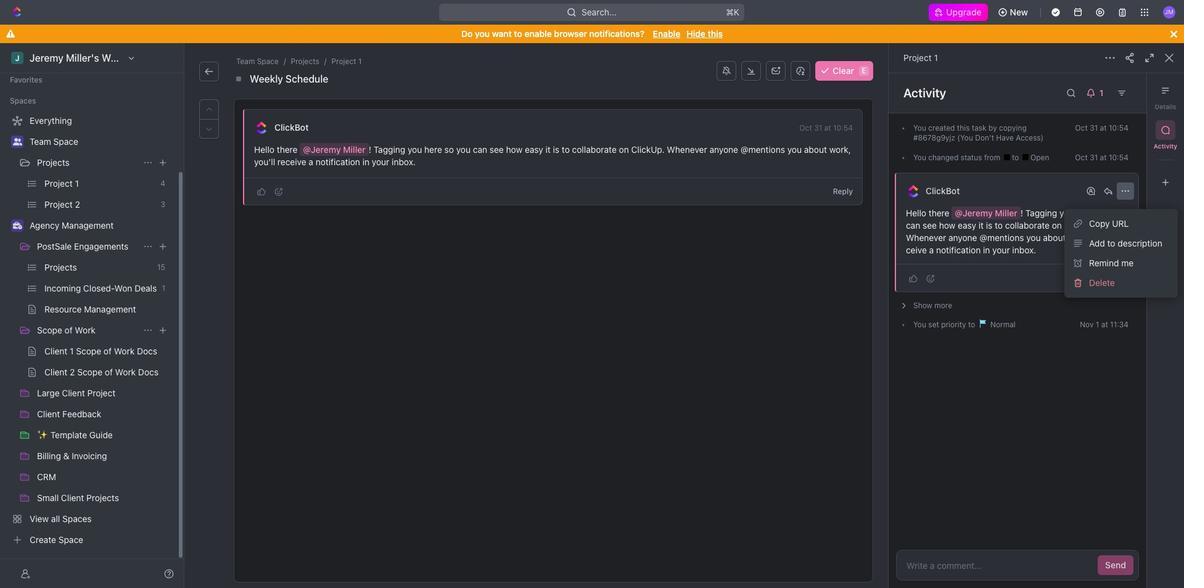 Task type: locate. For each thing, give the bounding box(es) containing it.
task sidebar navigation tab list
[[1152, 81, 1179, 192]]

you'll inside ! tagging you here so you can see how easy it is to collaborate on clickup. whenever anyone @mentions you about work, you'll re ceive a notification in your inbox.
[[1093, 233, 1114, 243]]

notification inside ! tagging you here so you can see how easy it is to collaborate on clickup. whenever anyone @mentions you about work, you'll re ceive a notification in your inbox.
[[936, 245, 981, 255]]

your inside ! tagging you here so you can see how easy it is to collaborate on clickup. whenever anyone @mentions you about work, you'll re ceive a notification in your inbox.
[[993, 245, 1010, 255]]

notifications?
[[590, 28, 645, 39]]

tagging inside ! tagging you here so you can see how easy it is to collaborate on clickup. whenever anyone @mentions you about work, you'll re ceive a notification in your inbox.
[[1026, 208, 1057, 218]]

this up (you
[[957, 123, 970, 133]]

send
[[1106, 560, 1126, 571]]

1 horizontal spatial notification
[[936, 245, 981, 255]]

0 vertical spatial you
[[914, 123, 927, 133]]

1 vertical spatial easy
[[958, 220, 977, 231]]

0 horizontal spatial !
[[369, 144, 371, 155]]

tree
[[5, 111, 173, 550]]

collaborate for ceive
[[1005, 220, 1050, 231]]

delete
[[1089, 278, 1115, 288]]

0 horizontal spatial reply button
[[828, 184, 858, 199]]

0 vertical spatial hello
[[254, 144, 275, 155]]

there inside 'task sidebar content' section
[[929, 208, 950, 218]]

1 vertical spatial anyone
[[949, 233, 977, 243]]

oct for changed status from
[[1075, 153, 1088, 162]]

0 horizontal spatial hello
[[254, 144, 275, 155]]

agency
[[30, 220, 59, 231]]

! inside ! tagging you here so you can see how easy it is to collaborate on clickup. whenever anyone @mentions you about work, you'll re ceive a notification in your inbox.
[[1021, 208, 1023, 218]]

notification
[[316, 157, 360, 167], [936, 245, 981, 255]]

1 horizontal spatial whenever
[[906, 233, 946, 243]]

1 horizontal spatial there
[[929, 208, 950, 218]]

task
[[972, 123, 987, 133]]

1 vertical spatial collaborate
[[1005, 220, 1050, 231]]

0 horizontal spatial there
[[277, 144, 298, 155]]

you
[[914, 123, 927, 133], [914, 153, 927, 162], [914, 320, 927, 329]]

team space link inside tree
[[30, 132, 170, 152]]

! for a
[[369, 144, 371, 155]]

0 horizontal spatial team space link
[[30, 132, 170, 152]]

1 inside 'task sidebar content' section
[[1096, 320, 1100, 329]]

1 horizontal spatial /
[[324, 57, 327, 66]]

space for team space / projects / project 1
[[257, 57, 279, 66]]

oct for created this task by copying
[[1075, 123, 1088, 133]]

10:54 for created this task by copying
[[1109, 123, 1129, 133]]

it inside ! tagging you here so you can see how easy it is to collaborate on clickup. whenever anyone @mentions you about work, you'll re ceive a notification in your inbox.
[[979, 220, 984, 231]]

it inside ! tagging you here so you can see how easy it is to collaborate on clickup. whenever anyone @mentions you about work, you'll receive a notification in your inbox.
[[546, 144, 551, 155]]

0 vertical spatial easy
[[525, 144, 543, 155]]

in inside ! tagging you here so you can see how easy it is to collaborate on clickup. whenever anyone @mentions you about work, you'll receive a notification in your inbox.
[[363, 157, 370, 167]]

project 1 link
[[904, 52, 938, 63], [329, 56, 364, 68]]

how for a
[[506, 144, 523, 155]]

1 you from the top
[[914, 123, 927, 133]]

1 horizontal spatial 1
[[934, 52, 938, 63]]

this right hide
[[708, 28, 723, 39]]

can for ceive
[[906, 220, 921, 231]]

hello inside 'task sidebar content' section
[[906, 208, 927, 218]]

! for ceive
[[1021, 208, 1023, 218]]

on inside ! tagging you here so you can see how easy it is to collaborate on clickup. whenever anyone @mentions you about work, you'll re ceive a notification in your inbox.
[[1052, 220, 1062, 231]]

upgrade
[[947, 7, 982, 17]]

whenever for a
[[667, 144, 707, 155]]

1 vertical spatial you
[[914, 153, 927, 162]]

0 horizontal spatial easy
[[525, 144, 543, 155]]

⌘k
[[727, 7, 740, 17]]

hide
[[687, 28, 706, 39]]

0 vertical spatial collaborate
[[572, 144, 617, 155]]

set
[[929, 320, 939, 329]]

activity inside task sidebar navigation tab list
[[1154, 142, 1178, 150]]

1 vertical spatial space
[[53, 136, 78, 147]]

projects link up schedule
[[288, 56, 322, 68]]

hello there
[[254, 144, 300, 155], [906, 208, 952, 218]]

search...
[[582, 7, 617, 17]]

0 horizontal spatial this
[[708, 28, 723, 39]]

how inside ! tagging you here so you can see how easy it is to collaborate on clickup. whenever anyone @mentions you about work, you'll re ceive a notification in your inbox.
[[939, 220, 956, 231]]

projects
[[291, 57, 319, 66], [37, 157, 70, 168]]

1 horizontal spatial clickbot
[[926, 186, 960, 196]]

1 horizontal spatial on
[[1052, 220, 1062, 231]]

1 vertical spatial it
[[979, 220, 984, 231]]

whenever
[[667, 144, 707, 155], [906, 233, 946, 243]]

1 vertical spatial tagging
[[1026, 208, 1057, 218]]

hello there for a
[[254, 144, 300, 155]]

your inside ! tagging you here so you can see how easy it is to collaborate on clickup. whenever anyone @mentions you about work, you'll receive a notification in your inbox.
[[372, 157, 389, 167]]

2 horizontal spatial 1
[[1096, 320, 1100, 329]]

you created this task by copying #8678g9yjz (you don't have access)
[[914, 123, 1044, 142]]

10:54
[[833, 123, 853, 133], [1109, 123, 1129, 133], [1109, 153, 1129, 162]]

team space link
[[234, 56, 281, 68], [30, 132, 170, 152]]

@mentions
[[741, 144, 785, 155], [980, 233, 1024, 243]]

is inside ! tagging you here so you can see how easy it is to collaborate on clickup. whenever anyone @mentions you about work, you'll receive a notification in your inbox.
[[553, 144, 560, 155]]

see inside ! tagging you here so you can see how easy it is to collaborate on clickup. whenever anyone @mentions you about work, you'll re ceive a notification in your inbox.
[[923, 220, 937, 231]]

1 horizontal spatial space
[[257, 57, 279, 66]]

is inside ! tagging you here so you can see how easy it is to collaborate on clickup. whenever anyone @mentions you about work, you'll re ceive a notification in your inbox.
[[986, 220, 993, 231]]

0 vertical spatial here
[[424, 144, 442, 155]]

oct 31 at 10:54 for changed status from
[[1075, 153, 1129, 162]]

1 vertical spatial this
[[957, 123, 970, 133]]

whenever inside ! tagging you here so you can see how easy it is to collaborate on clickup. whenever anyone @mentions you about work, you'll re ceive a notification in your inbox.
[[906, 233, 946, 243]]

0 horizontal spatial space
[[53, 136, 78, 147]]

access)
[[1016, 133, 1044, 142]]

0 horizontal spatial team
[[30, 136, 51, 147]]

projects link down team space on the left
[[37, 153, 138, 173]]

0 horizontal spatial your
[[372, 157, 389, 167]]

hello there down changed on the top of the page
[[906, 208, 952, 218]]

1 horizontal spatial a
[[929, 245, 934, 255]]

you up #8678g9yjz
[[914, 123, 927, 133]]

postsale engagements link
[[37, 237, 138, 257]]

0 vertical spatial a
[[309, 157, 313, 167]]

clickbot down changed on the top of the page
[[926, 186, 960, 196]]

0 vertical spatial anyone
[[710, 144, 738, 155]]

tree containing team space
[[5, 111, 173, 550]]

sidebar navigation
[[0, 43, 184, 589]]

1 vertical spatial notification
[[936, 245, 981, 255]]

collaborate inside ! tagging you here so you can see how easy it is to collaborate on clickup. whenever anyone @mentions you about work, you'll re ceive a notification in your inbox.
[[1005, 220, 1050, 231]]

see inside ! tagging you here so you can see how easy it is to collaborate on clickup. whenever anyone @mentions you about work, you'll receive a notification in your inbox.
[[490, 144, 504, 155]]

can inside ! tagging you here so you can see how easy it is to collaborate on clickup. whenever anyone @mentions you about work, you'll receive a notification in your inbox.
[[473, 144, 487, 155]]

projects up schedule
[[291, 57, 319, 66]]

1 horizontal spatial can
[[906, 220, 921, 231]]

team up weekly
[[236, 57, 255, 66]]

0 horizontal spatial work,
[[830, 144, 851, 155]]

on
[[619, 144, 629, 155], [1052, 220, 1062, 231]]

clickbot inside 'task sidebar content' section
[[926, 186, 960, 196]]

activity down the project 1
[[904, 86, 947, 100]]

2 you from the top
[[914, 153, 927, 162]]

1 horizontal spatial hello there
[[906, 208, 952, 218]]

enable
[[653, 28, 681, 39]]

activity down details
[[1154, 142, 1178, 150]]

whenever inside ! tagging you here so you can see how easy it is to collaborate on clickup. whenever anyone @mentions you about work, you'll receive a notification in your inbox.
[[667, 144, 707, 155]]

0 horizontal spatial clickbot
[[275, 122, 309, 133]]

easy inside ! tagging you here so you can see how easy it is to collaborate on clickup. whenever anyone @mentions you about work, you'll receive a notification in your inbox.
[[525, 144, 543, 155]]

easy for a
[[525, 144, 543, 155]]

0 vertical spatial about
[[804, 144, 827, 155]]

3 you from the top
[[914, 320, 927, 329]]

a
[[309, 157, 313, 167], [929, 245, 934, 255]]

this
[[708, 28, 723, 39], [957, 123, 970, 133]]

0 horizontal spatial so
[[445, 144, 454, 155]]

1 vertical spatial so
[[1097, 208, 1106, 218]]

0 vertical spatial how
[[506, 144, 523, 155]]

team right user group icon on the top left of page
[[30, 136, 51, 147]]

1 horizontal spatial projects link
[[288, 56, 322, 68]]

team inside sidebar navigation
[[30, 136, 51, 147]]

hello for a
[[254, 144, 275, 155]]

about inside ! tagging you here so you can see how easy it is to collaborate on clickup. whenever anyone @mentions you about work, you'll re ceive a notification in your inbox.
[[1043, 233, 1066, 243]]

0 vertical spatial can
[[473, 144, 487, 155]]

how inside ! tagging you here so you can see how easy it is to collaborate on clickup. whenever anyone @mentions you about work, you'll receive a notification in your inbox.
[[506, 144, 523, 155]]

@mentions inside ! tagging you here so you can see how easy it is to collaborate on clickup. whenever anyone @mentions you about work, you'll receive a notification in your inbox.
[[741, 144, 785, 155]]

tagging inside ! tagging you here so you can see how easy it is to collaborate on clickup. whenever anyone @mentions you about work, you'll receive a notification in your inbox.
[[374, 144, 405, 155]]

so for a
[[445, 144, 454, 155]]

can
[[473, 144, 487, 155], [906, 220, 921, 231]]

team for team space / projects / project 1
[[236, 57, 255, 66]]

space inside tree
[[53, 136, 78, 147]]

you for changed status from
[[914, 153, 927, 162]]

!
[[369, 144, 371, 155], [1021, 208, 1023, 218]]

10:54 for changed status from
[[1109, 153, 1129, 162]]

space up weekly
[[257, 57, 279, 66]]

0 horizontal spatial projects link
[[37, 153, 138, 173]]

0 horizontal spatial @mentions
[[741, 144, 785, 155]]

anyone inside ! tagging you here so you can see how easy it is to collaborate on clickup. whenever anyone @mentions you about work, you'll re ceive a notification in your inbox.
[[949, 233, 977, 243]]

0 horizontal spatial collaborate
[[572, 144, 617, 155]]

reply button
[[828, 184, 858, 199], [1102, 271, 1132, 286]]

project 1 link down upgrade link
[[904, 52, 938, 63]]

space for team space
[[53, 136, 78, 147]]

you'll left receive
[[254, 157, 275, 167]]

clickup. inside ! tagging you here so you can see how easy it is to collaborate on clickup. whenever anyone @mentions you about work, you'll re ceive a notification in your inbox.
[[1065, 220, 1098, 231]]

how
[[506, 144, 523, 155], [939, 220, 956, 231]]

remind
[[1089, 258, 1119, 268]]

activity
[[904, 86, 947, 100], [1154, 142, 1178, 150]]

you
[[475, 28, 490, 39], [408, 144, 422, 155], [456, 144, 471, 155], [788, 144, 802, 155], [1060, 208, 1074, 218], [1108, 208, 1123, 218], [1027, 233, 1041, 243]]

reply
[[833, 187, 853, 196], [1107, 274, 1127, 283]]

1 vertical spatial team
[[30, 136, 51, 147]]

0 horizontal spatial inbox.
[[392, 157, 416, 167]]

1 horizontal spatial inbox.
[[1013, 245, 1036, 255]]

1 vertical spatial about
[[1043, 233, 1066, 243]]

0 vertical spatial hello there
[[254, 144, 300, 155]]

#8678g9yjz
[[914, 133, 956, 142]]

0 horizontal spatial /
[[284, 57, 286, 66]]

1 vertical spatial reply button
[[1102, 271, 1132, 286]]

1 vertical spatial reply
[[1107, 274, 1127, 283]]

you'll
[[254, 157, 275, 167], [1093, 233, 1114, 243]]

in
[[363, 157, 370, 167], [983, 245, 990, 255]]

/ up weekly schedule
[[284, 57, 286, 66]]

0 vertical spatial notification
[[316, 157, 360, 167]]

by
[[989, 123, 997, 133]]

@mentions inside ! tagging you here so you can see how easy it is to collaborate on clickup. whenever anyone @mentions you about work, you'll re ceive a notification in your inbox.
[[980, 233, 1024, 243]]

work,
[[830, 144, 851, 155], [1069, 233, 1090, 243]]

so inside ! tagging you here so you can see how easy it is to collaborate on clickup. whenever anyone @mentions you about work, you'll receive a notification in your inbox.
[[445, 144, 454, 155]]

1 vertical spatial is
[[986, 220, 993, 231]]

collaborate for a
[[572, 144, 617, 155]]

copy
[[1089, 218, 1110, 229]]

you'll down copy
[[1093, 233, 1114, 243]]

you left set
[[914, 320, 927, 329]]

is for a
[[553, 144, 560, 155]]

0 vertical spatial activity
[[904, 86, 947, 100]]

hello there inside 'task sidebar content' section
[[906, 208, 952, 218]]

0 horizontal spatial projects
[[37, 157, 70, 168]]

clickup. inside ! tagging you here so you can see how easy it is to collaborate on clickup. whenever anyone @mentions you about work, you'll receive a notification in your inbox.
[[631, 144, 665, 155]]

it for ceive
[[979, 220, 984, 231]]

1 vertical spatial here
[[1077, 208, 1094, 218]]

hello there up receive
[[254, 144, 300, 155]]

business time image
[[13, 222, 22, 229]]

0 vertical spatial clickbot
[[275, 122, 309, 133]]

1 horizontal spatial tagging
[[1026, 208, 1057, 218]]

clickbot up receive
[[275, 122, 309, 133]]

inbox. inside ! tagging you here so you can see how easy it is to collaborate on clickup. whenever anyone @mentions you about work, you'll re ceive a notification in your inbox.
[[1013, 245, 1036, 255]]

url
[[1112, 218, 1129, 229]]

can inside ! tagging you here so you can see how easy it is to collaborate on clickup. whenever anyone @mentions you about work, you'll re ceive a notification in your inbox.
[[906, 220, 921, 231]]

see for a
[[490, 144, 504, 155]]

0 vertical spatial on
[[619, 144, 629, 155]]

0 vertical spatial work,
[[830, 144, 851, 155]]

details
[[1155, 103, 1177, 110]]

remind me
[[1089, 258, 1134, 268]]

0 horizontal spatial a
[[309, 157, 313, 167]]

0 vertical spatial it
[[546, 144, 551, 155]]

0 vertical spatial clickup.
[[631, 144, 665, 155]]

about for a
[[804, 144, 827, 155]]

so inside ! tagging you here so you can see how easy it is to collaborate on clickup. whenever anyone @mentions you about work, you'll re ceive a notification in your inbox.
[[1097, 208, 1106, 218]]

here
[[424, 144, 442, 155], [1077, 208, 1094, 218]]

clickbot
[[275, 122, 309, 133], [926, 186, 960, 196]]

0 horizontal spatial see
[[490, 144, 504, 155]]

here inside ! tagging you here so you can see how easy it is to collaborate on clickup. whenever anyone @mentions you about work, you'll re ceive a notification in your inbox.
[[1077, 208, 1094, 218]]

on inside ! tagging you here so you can see how easy it is to collaborate on clickup. whenever anyone @mentions you about work, you'll receive a notification in your inbox.
[[619, 144, 629, 155]]

work, inside ! tagging you here so you can see how easy it is to collaborate on clickup. whenever anyone @mentions you about work, you'll re ceive a notification in your inbox.
[[1069, 233, 1090, 243]]

tagging for a
[[374, 144, 405, 155]]

(you
[[958, 133, 973, 142]]

project 1
[[904, 52, 938, 63]]

1 horizontal spatial hello
[[906, 208, 927, 218]]

me
[[1122, 258, 1134, 268]]

1 vertical spatial in
[[983, 245, 990, 255]]

collaborate inside ! tagging you here so you can see how easy it is to collaborate on clickup. whenever anyone @mentions you about work, you'll receive a notification in your inbox.
[[572, 144, 617, 155]]

/ up schedule
[[324, 57, 327, 66]]

here for ceive
[[1077, 208, 1094, 218]]

clickup.
[[631, 144, 665, 155], [1065, 220, 1098, 231]]

@mentions for ceive
[[980, 233, 1024, 243]]

1 horizontal spatial so
[[1097, 208, 1106, 218]]

do
[[461, 28, 473, 39]]

1 vertical spatial clickup.
[[1065, 220, 1098, 231]]

there for a
[[277, 144, 298, 155]]

0 vertical spatial see
[[490, 144, 504, 155]]

1 vertical spatial can
[[906, 220, 921, 231]]

copying
[[999, 123, 1027, 133]]

don't
[[975, 133, 994, 142]]

space right user group icon on the top left of page
[[53, 136, 78, 147]]

1 horizontal spatial you'll
[[1093, 233, 1114, 243]]

inbox.
[[392, 157, 416, 167], [1013, 245, 1036, 255]]

you'll inside ! tagging you here so you can see how easy it is to collaborate on clickup. whenever anyone @mentions you about work, you'll receive a notification in your inbox.
[[254, 157, 275, 167]]

0 vertical spatial there
[[277, 144, 298, 155]]

there down changed on the top of the page
[[929, 208, 950, 218]]

there up receive
[[277, 144, 298, 155]]

1 vertical spatial work,
[[1069, 233, 1090, 243]]

1 horizontal spatial anyone
[[949, 233, 977, 243]]

! inside ! tagging you here so you can see how easy it is to collaborate on clickup. whenever anyone @mentions you about work, you'll receive a notification in your inbox.
[[369, 144, 371, 155]]

1 horizontal spatial projects
[[291, 57, 319, 66]]

! tagging you here so you can see how easy it is to collaborate on clickup. whenever anyone @mentions you about work, you'll re ceive a notification in your inbox.
[[906, 208, 1128, 255]]

work, inside ! tagging you here so you can see how easy it is to collaborate on clickup. whenever anyone @mentions you about work, you'll receive a notification in your inbox.
[[830, 144, 851, 155]]

you left changed on the top of the page
[[914, 153, 927, 162]]

anyone inside ! tagging you here so you can see how easy it is to collaborate on clickup. whenever anyone @mentions you about work, you'll receive a notification in your inbox.
[[710, 144, 738, 155]]

easy inside ! tagging you here so you can see how easy it is to collaborate on clickup. whenever anyone @mentions you about work, you'll re ceive a notification in your inbox.
[[958, 220, 977, 231]]

1 horizontal spatial easy
[[958, 220, 977, 231]]

1 vertical spatial !
[[1021, 208, 1023, 218]]

it
[[546, 144, 551, 155], [979, 220, 984, 231]]

on for a
[[619, 144, 629, 155]]

about for ceive
[[1043, 233, 1066, 243]]

0 vertical spatial !
[[369, 144, 371, 155]]

nov 1 at 11:34
[[1080, 320, 1129, 329]]

so for ceive
[[1097, 208, 1106, 218]]

easy
[[525, 144, 543, 155], [958, 220, 977, 231]]

1 vertical spatial projects
[[37, 157, 70, 168]]

1 horizontal spatial your
[[993, 245, 1010, 255]]

0 vertical spatial reply button
[[828, 184, 858, 199]]

you inside the you created this task by copying #8678g9yjz (you don't have access)
[[914, 123, 927, 133]]

1 vertical spatial you'll
[[1093, 233, 1114, 243]]

1
[[934, 52, 938, 63], [358, 57, 362, 66], [1096, 320, 1100, 329]]

work
[[75, 325, 96, 336]]

1 horizontal spatial about
[[1043, 233, 1066, 243]]

1 vertical spatial team space link
[[30, 132, 170, 152]]

you'll for ceive
[[1093, 233, 1114, 243]]

team space / projects / project 1
[[236, 57, 362, 66]]

is
[[553, 144, 560, 155], [986, 220, 993, 231]]

priority
[[941, 320, 966, 329]]

anyone
[[710, 144, 738, 155], [949, 233, 977, 243]]

1 horizontal spatial this
[[957, 123, 970, 133]]

whenever for ceive
[[906, 233, 946, 243]]

1 horizontal spatial work,
[[1069, 233, 1090, 243]]

0 vertical spatial inbox.
[[392, 157, 416, 167]]

here inside ! tagging you here so you can see how easy it is to collaborate on clickup. whenever anyone @mentions you about work, you'll receive a notification in your inbox.
[[424, 144, 442, 155]]

1 horizontal spatial !
[[1021, 208, 1023, 218]]

do you want to enable browser notifications? enable hide this
[[461, 28, 723, 39]]

1 vertical spatial projects link
[[37, 153, 138, 173]]

project 1 link up weekly schedule link
[[329, 56, 364, 68]]

so
[[445, 144, 454, 155], [1097, 208, 1106, 218]]

anyone for ceive
[[949, 233, 977, 243]]

there for ceive
[[929, 208, 950, 218]]

you'll for a
[[254, 157, 275, 167]]

0 vertical spatial so
[[445, 144, 454, 155]]

projects down team space on the left
[[37, 157, 70, 168]]

0 vertical spatial is
[[553, 144, 560, 155]]

about inside ! tagging you here so you can see how easy it is to collaborate on clickup. whenever anyone @mentions you about work, you'll receive a notification in your inbox.
[[804, 144, 827, 155]]

there
[[277, 144, 298, 155], [929, 208, 950, 218]]



Task type: describe. For each thing, give the bounding box(es) containing it.
enable
[[525, 28, 552, 39]]

projects link inside tree
[[37, 153, 138, 173]]

work, for a
[[830, 144, 851, 155]]

clear
[[833, 65, 854, 76]]

hello there for ceive
[[906, 208, 952, 218]]

status
[[961, 153, 982, 162]]

new button
[[993, 2, 1036, 22]]

weekly schedule link
[[247, 72, 331, 86]]

team space
[[30, 136, 78, 147]]

at for changed status from
[[1100, 153, 1107, 162]]

here for a
[[424, 144, 442, 155]]

0 horizontal spatial reply
[[833, 187, 853, 196]]

copy url button
[[1070, 214, 1173, 234]]

team for team space
[[30, 136, 51, 147]]

on for ceive
[[1052, 220, 1062, 231]]

can for a
[[473, 144, 487, 155]]

inbox. inside ! tagging you here so you can see how easy it is to collaborate on clickup. whenever anyone @mentions you about work, you'll receive a notification in your inbox.
[[392, 157, 416, 167]]

you for set priority to
[[914, 320, 927, 329]]

easy for ceive
[[958, 220, 977, 231]]

of
[[65, 325, 73, 336]]

created
[[929, 123, 955, 133]]

agency management link
[[30, 216, 170, 236]]

scope of work link
[[37, 321, 138, 341]]

0 horizontal spatial project 1 link
[[329, 56, 364, 68]]

favorites button
[[5, 73, 47, 88]]

schedule
[[286, 73, 328, 85]]

browser
[[554, 28, 587, 39]]

copy url
[[1089, 218, 1129, 229]]

weekly schedule
[[250, 73, 328, 85]]

31 for created this task by copying
[[1090, 123, 1098, 133]]

reply inside 'task sidebar content' section
[[1107, 274, 1127, 283]]

scope of work
[[37, 325, 96, 336]]

scope
[[37, 325, 62, 336]]

2 / from the left
[[324, 57, 327, 66]]

normal
[[989, 320, 1016, 329]]

at for set priority to
[[1102, 320, 1108, 329]]

favorites
[[10, 75, 42, 85]]

e
[[862, 66, 866, 75]]

weekly
[[250, 73, 283, 85]]

in inside ! tagging you here so you can see how easy it is to collaborate on clickup. whenever anyone @mentions you about work, you'll re ceive a notification in your inbox.
[[983, 245, 990, 255]]

from
[[984, 153, 1001, 162]]

remind me button
[[1070, 254, 1173, 273]]

description
[[1118, 238, 1163, 249]]

a inside ! tagging you here so you can see how easy it is to collaborate on clickup. whenever anyone @mentions you about work, you'll receive a notification in your inbox.
[[309, 157, 313, 167]]

activity inside 'task sidebar content' section
[[904, 86, 947, 100]]

0 vertical spatial projects link
[[288, 56, 322, 68]]

upgrade link
[[929, 4, 988, 21]]

remind me button
[[1070, 254, 1173, 273]]

add
[[1089, 238, 1105, 249]]

projects inside sidebar navigation
[[37, 157, 70, 168]]

user group image
[[13, 138, 22, 146]]

to inside button
[[1108, 238, 1116, 249]]

1 for nov 1 at 11:34
[[1096, 320, 1100, 329]]

delete button
[[1070, 273, 1173, 293]]

work, for ceive
[[1069, 233, 1090, 243]]

a inside ! tagging you here so you can see how easy it is to collaborate on clickup. whenever anyone @mentions you about work, you'll re ceive a notification in your inbox.
[[929, 245, 934, 255]]

have
[[996, 133, 1014, 142]]

at for created this task by copying
[[1100, 123, 1107, 133]]

clickup. for a
[[631, 144, 665, 155]]

spaces
[[10, 96, 36, 105]]

notification inside ! tagging you here so you can see how easy it is to collaborate on clickup. whenever anyone @mentions you about work, you'll receive a notification in your inbox.
[[316, 157, 360, 167]]

0 horizontal spatial project
[[332, 57, 356, 66]]

ceive
[[906, 233, 1128, 255]]

0 vertical spatial projects
[[291, 57, 319, 66]]

task sidebar content section
[[889, 73, 1147, 589]]

clickup. for ceive
[[1065, 220, 1098, 231]]

@mentions for a
[[741, 144, 785, 155]]

open
[[1029, 153, 1050, 162]]

this inside the you created this task by copying #8678g9yjz (you don't have access)
[[957, 123, 970, 133]]

postsale engagements
[[37, 241, 129, 252]]

see for ceive
[[923, 220, 937, 231]]

agency management
[[30, 220, 114, 231]]

is for ceive
[[986, 220, 993, 231]]

send button
[[1098, 556, 1134, 576]]

management
[[62, 220, 114, 231]]

add to description button
[[1070, 234, 1173, 254]]

changed status from
[[927, 153, 1003, 162]]

receive
[[278, 157, 306, 167]]

1 for project 1
[[934, 52, 938, 63]]

oct 31 at 10:54 for created this task by copying
[[1075, 123, 1129, 133]]

new
[[1010, 7, 1028, 17]]

engagements
[[74, 241, 129, 252]]

clickbot inside the "clickbot" "button"
[[275, 122, 309, 133]]

nov
[[1080, 320, 1094, 329]]

1 horizontal spatial team space link
[[234, 56, 281, 68]]

anyone for a
[[710, 144, 738, 155]]

clickbot button
[[274, 122, 309, 133]]

11:34
[[1110, 320, 1129, 329]]

how for ceive
[[939, 220, 956, 231]]

postsale
[[37, 241, 72, 252]]

reply button inside 'task sidebar content' section
[[1102, 271, 1132, 286]]

set priority to
[[927, 320, 978, 329]]

it for a
[[546, 144, 551, 155]]

0 horizontal spatial 1
[[358, 57, 362, 66]]

1 / from the left
[[284, 57, 286, 66]]

hello for ceive
[[906, 208, 927, 218]]

31 for changed status from
[[1090, 153, 1098, 162]]

1 horizontal spatial project
[[904, 52, 932, 63]]

want
[[492, 28, 512, 39]]

1 horizontal spatial project 1 link
[[904, 52, 938, 63]]

to inside ! tagging you here so you can see how easy it is to collaborate on clickup. whenever anyone @mentions you about work, you'll re ceive a notification in your inbox.
[[995, 220, 1003, 231]]

add to description
[[1089, 238, 1163, 249]]

to inside ! tagging you here so you can see how easy it is to collaborate on clickup. whenever anyone @mentions you about work, you'll receive a notification in your inbox.
[[562, 144, 570, 155]]

re
[[1116, 233, 1128, 243]]

! tagging you here so you can see how easy it is to collaborate on clickup. whenever anyone @mentions you about work, you'll receive a notification in your inbox.
[[254, 144, 854, 167]]

tagging for ceive
[[1026, 208, 1057, 218]]

changed
[[929, 153, 959, 162]]

tree inside sidebar navigation
[[5, 111, 173, 550]]



Task type: vqa. For each thing, say whether or not it's contained in the screenshot.
text box
no



